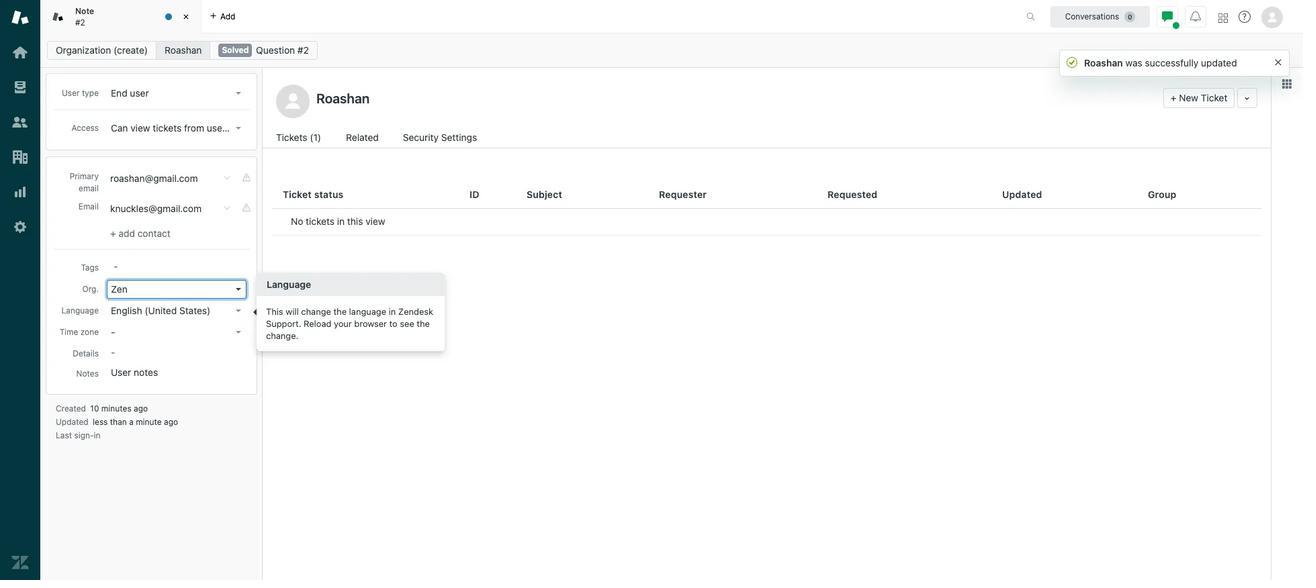 Task type: vqa. For each thing, say whether or not it's contained in the screenshot.
Related link
yes



Task type: locate. For each thing, give the bounding box(es) containing it.
conversations
[[1065, 11, 1119, 21]]

0 horizontal spatial updated
[[56, 417, 88, 427]]

grid
[[263, 181, 1271, 580]]

arrow down image inside english (united states) button
[[236, 310, 241, 312]]

ticket inside grid
[[283, 189, 312, 200]]

0 vertical spatial in
[[337, 216, 345, 227]]

tickets inside grid
[[306, 216, 335, 227]]

arrow down image inside - button
[[236, 331, 241, 334]]

1 horizontal spatial roashan
[[1084, 57, 1123, 69]]

arrow down image inside end user 'button'
[[236, 92, 241, 95]]

0 horizontal spatial roashan
[[165, 44, 202, 56]]

arrow down image
[[236, 127, 241, 130], [236, 331, 241, 334]]

+ left 'new'
[[1171, 92, 1177, 103]]

end user
[[111, 87, 149, 99]]

roashan down close image
[[165, 44, 202, 56]]

admin image
[[11, 218, 29, 236]]

3 arrow down image from the top
[[236, 310, 241, 312]]

in left this
[[337, 216, 345, 227]]

reporting image
[[11, 183, 29, 201]]

can view tickets from user's org. button
[[107, 119, 253, 138]]

0 horizontal spatial ago
[[134, 404, 148, 414]]

in inside this will change the language in zendesk support. reload your browser to see the change.
[[389, 307, 396, 317]]

can
[[111, 122, 128, 134]]

0 vertical spatial ticket
[[1201, 92, 1228, 103]]

roashan left was
[[1084, 57, 1123, 69]]

created 10 minutes ago updated less than a minute ago last sign-in
[[56, 404, 178, 441]]

+ add contact
[[110, 228, 171, 239]]

updated inside grid
[[1002, 189, 1043, 200]]

1 horizontal spatial add
[[220, 11, 235, 21]]

less
[[93, 417, 108, 427]]

language up "will"
[[267, 279, 311, 291]]

0 vertical spatial view
[[131, 122, 150, 134]]

the down zendesk
[[417, 319, 430, 330]]

close image
[[179, 10, 193, 24]]

0 vertical spatial roashan
[[165, 44, 202, 56]]

ago
[[134, 404, 148, 414], [164, 417, 178, 427]]

1 vertical spatial in
[[389, 307, 396, 317]]

arrow down image for can view tickets from user's org.
[[236, 127, 241, 130]]

zone
[[80, 327, 99, 337]]

add up the solved on the left of the page
[[220, 11, 235, 21]]

tickets
[[276, 132, 307, 143]]

the up your
[[334, 307, 347, 317]]

None text field
[[312, 88, 1158, 108]]

2 vertical spatial arrow down image
[[236, 310, 241, 312]]

2 arrow down image from the top
[[236, 331, 241, 334]]

1 vertical spatial arrow down image
[[236, 331, 241, 334]]

language up time zone
[[61, 306, 99, 316]]

in inside created 10 minutes ago updated less than a minute ago last sign-in
[[94, 431, 101, 441]]

0 horizontal spatial tickets
[[153, 122, 182, 134]]

roashan inside 'link'
[[165, 44, 202, 56]]

user left "type"
[[62, 88, 80, 98]]

add inside add dropdown button
[[220, 11, 235, 21]]

#2 for note #2
[[75, 17, 85, 27]]

1 vertical spatial arrow down image
[[236, 288, 241, 291]]

1 vertical spatial user
[[111, 367, 131, 378]]

requested
[[828, 189, 878, 200]]

2 arrow down image from the top
[[236, 288, 241, 291]]

0 vertical spatial +
[[1171, 92, 1177, 103]]

0 horizontal spatial the
[[334, 307, 347, 317]]

add left contact
[[119, 228, 135, 239]]

#2 inside note #2
[[75, 17, 85, 27]]

+ left contact
[[110, 228, 116, 239]]

zen button
[[107, 280, 247, 299]]

arrow down image right user's
[[236, 127, 241, 130]]

1 horizontal spatial ticket
[[1201, 92, 1228, 103]]

1 horizontal spatial in
[[337, 216, 345, 227]]

see
[[400, 319, 414, 330]]

2 horizontal spatial in
[[389, 307, 396, 317]]

last
[[56, 431, 72, 441]]

security
[[403, 132, 439, 143]]

subject
[[527, 189, 562, 200]]

language
[[349, 307, 386, 317]]

will
[[286, 307, 299, 317]]

0 horizontal spatial in
[[94, 431, 101, 441]]

tickets right no
[[306, 216, 335, 227]]

0 vertical spatial #2
[[75, 17, 85, 27]]

#2 right question
[[298, 44, 309, 56]]

in down less
[[94, 431, 101, 441]]

get help image
[[1239, 11, 1251, 23]]

1 vertical spatial the
[[417, 319, 430, 330]]

+
[[1171, 92, 1177, 103], [110, 228, 116, 239]]

view inside can view tickets from user's org. button
[[131, 122, 150, 134]]

updated
[[1201, 57, 1237, 69]]

ticket right 'new'
[[1201, 92, 1228, 103]]

ago up minute
[[134, 404, 148, 414]]

0 horizontal spatial +
[[110, 228, 116, 239]]

1 vertical spatial add
[[119, 228, 135, 239]]

ticket
[[1201, 92, 1228, 103], [283, 189, 312, 200]]

1 vertical spatial tickets
[[306, 216, 335, 227]]

tickets (1)
[[276, 132, 321, 143]]

0 horizontal spatial user
[[62, 88, 80, 98]]

support.
[[266, 319, 301, 330]]

no tickets in this view
[[291, 216, 385, 227]]

1 horizontal spatial updated
[[1002, 189, 1043, 200]]

roashan@gmail.com
[[110, 173, 198, 184]]

arrow down image inside can view tickets from user's org. button
[[236, 127, 241, 130]]

view
[[131, 122, 150, 134], [366, 216, 385, 227]]

arrow down image for user
[[236, 92, 241, 95]]

1 vertical spatial updated
[[56, 417, 88, 427]]

roashan for roashan was successfully updated
[[1084, 57, 1123, 69]]

view right can
[[131, 122, 150, 134]]

10
[[90, 404, 99, 414]]

1 horizontal spatial user
[[111, 367, 131, 378]]

1 vertical spatial ago
[[164, 417, 178, 427]]

notifications image
[[1190, 11, 1201, 22]]

1 vertical spatial roashan
[[1084, 57, 1123, 69]]

1 horizontal spatial #2
[[298, 44, 309, 56]]

english
[[111, 305, 142, 316]]

was
[[1126, 57, 1143, 69]]

0 vertical spatial arrow down image
[[236, 127, 241, 130]]

1 horizontal spatial tickets
[[306, 216, 335, 227]]

apps image
[[1282, 79, 1293, 89]]

than
[[110, 417, 127, 427]]

1 vertical spatial #2
[[298, 44, 309, 56]]

the
[[334, 307, 347, 317], [417, 319, 430, 330]]

ticket up no
[[283, 189, 312, 200]]

tab
[[40, 0, 202, 34]]

0 vertical spatial language
[[267, 279, 311, 291]]

0 horizontal spatial language
[[61, 306, 99, 316]]

contact
[[138, 228, 171, 239]]

arrow down image for (united
[[236, 310, 241, 312]]

1 vertical spatial ticket
[[283, 189, 312, 200]]

0 horizontal spatial ticket
[[283, 189, 312, 200]]

0 vertical spatial the
[[334, 307, 347, 317]]

requester
[[659, 189, 707, 200]]

#2 inside the secondary element
[[298, 44, 309, 56]]

conversations button
[[1051, 6, 1150, 27]]

0 vertical spatial tickets
[[153, 122, 182, 134]]

+ for + add contact
[[110, 228, 116, 239]]

type
[[82, 88, 99, 98]]

1 arrow down image from the top
[[236, 127, 241, 130]]

tickets left from
[[153, 122, 182, 134]]

0 vertical spatial arrow down image
[[236, 92, 241, 95]]

1 vertical spatial +
[[110, 228, 116, 239]]

0 vertical spatial user
[[62, 88, 80, 98]]

user left notes
[[111, 367, 131, 378]]

1 vertical spatial view
[[366, 216, 385, 227]]

0 horizontal spatial #2
[[75, 17, 85, 27]]

created
[[56, 404, 86, 414]]

0 vertical spatial updated
[[1002, 189, 1043, 200]]

user
[[62, 88, 80, 98], [111, 367, 131, 378]]

change.
[[266, 331, 299, 342]]

roashan
[[165, 44, 202, 56], [1084, 57, 1123, 69]]

tickets
[[153, 122, 182, 134], [306, 216, 335, 227]]

view right this
[[366, 216, 385, 227]]

roashan was successfully updated
[[1084, 57, 1237, 69]]

0 vertical spatial add
[[220, 11, 235, 21]]

1 horizontal spatial +
[[1171, 92, 1177, 103]]

customers image
[[11, 114, 29, 131]]

roashan for roashan
[[165, 44, 202, 56]]

1 arrow down image from the top
[[236, 92, 241, 95]]

+ inside button
[[1171, 92, 1177, 103]]

time
[[60, 327, 78, 337]]

-
[[111, 326, 115, 338]]

organizations image
[[11, 148, 29, 166]]

arrow down image
[[236, 92, 241, 95], [236, 288, 241, 291], [236, 310, 241, 312]]

ago right minute
[[164, 417, 178, 427]]

arrow down image left change.
[[236, 331, 241, 334]]

0 horizontal spatial view
[[131, 122, 150, 134]]

user notes
[[111, 367, 158, 378]]

in
[[337, 216, 345, 227], [389, 307, 396, 317], [94, 431, 101, 441]]

0 horizontal spatial add
[[119, 228, 135, 239]]

language
[[267, 279, 311, 291], [61, 306, 99, 316]]

zendesk products image
[[1219, 13, 1228, 23]]

browser
[[354, 319, 387, 330]]

organization (create) button
[[47, 41, 157, 60]]

id
[[470, 189, 480, 200]]

zendesk support image
[[11, 9, 29, 26]]

#2 down note
[[75, 17, 85, 27]]

2 vertical spatial in
[[94, 431, 101, 441]]

this will change the language in zendesk support. reload your browser to see the change.
[[266, 307, 433, 342]]

notes
[[76, 369, 99, 379]]

zendesk image
[[11, 554, 29, 572]]

updated
[[1002, 189, 1043, 200], [56, 417, 88, 427]]

× button
[[1274, 53, 1283, 69]]

in up to in the left bottom of the page
[[389, 307, 396, 317]]

1 horizontal spatial ago
[[164, 417, 178, 427]]



Task type: describe. For each thing, give the bounding box(es) containing it.
minutes
[[101, 404, 131, 414]]

views image
[[11, 79, 29, 96]]

english (united states) button
[[107, 302, 247, 320]]

0 vertical spatial ago
[[134, 404, 148, 414]]

1 horizontal spatial the
[[417, 319, 430, 330]]

your
[[334, 319, 352, 330]]

security settings
[[403, 132, 477, 143]]

solved
[[222, 45, 249, 55]]

can view tickets from user's org.
[[111, 122, 253, 134]]

tab containing note
[[40, 0, 202, 34]]

zendesk
[[398, 307, 433, 317]]

details
[[73, 349, 99, 359]]

org.
[[82, 284, 99, 294]]

successfully
[[1145, 57, 1199, 69]]

organization
[[56, 44, 111, 56]]

user type
[[62, 88, 99, 98]]

primary email
[[70, 171, 99, 193]]

settings
[[441, 132, 477, 143]]

button displays agent's chat status as online. image
[[1162, 11, 1173, 22]]

user
[[130, 87, 149, 99]]

(create)
[[114, 44, 148, 56]]

from
[[184, 122, 204, 134]]

arrow down image inside zen button
[[236, 288, 241, 291]]

user for user type
[[62, 88, 80, 98]]

states)
[[179, 305, 210, 316]]

related
[[346, 132, 379, 143]]

in inside grid
[[337, 216, 345, 227]]

ticket inside + new ticket button
[[1201, 92, 1228, 103]]

sign-
[[74, 431, 94, 441]]

zen
[[111, 283, 128, 295]]

user for user notes
[[111, 367, 131, 378]]

security settings link
[[403, 130, 481, 148]]

status
[[314, 189, 344, 200]]

grid containing ticket status
[[263, 181, 1271, 580]]

minute
[[136, 417, 162, 427]]

ticket status
[[283, 189, 344, 200]]

end user button
[[107, 84, 247, 103]]

primary
[[70, 171, 99, 181]]

question #2
[[256, 44, 309, 56]]

no
[[291, 216, 303, 227]]

(1)
[[310, 132, 321, 143]]

tabs tab list
[[40, 0, 1012, 34]]

#2 for question #2
[[298, 44, 309, 56]]

group
[[1148, 189, 1177, 200]]

question
[[256, 44, 295, 56]]

access
[[72, 123, 99, 133]]

1 horizontal spatial view
[[366, 216, 385, 227]]

1 vertical spatial language
[[61, 306, 99, 316]]

user's
[[207, 122, 233, 134]]

+ new ticket
[[1171, 92, 1228, 103]]

- field
[[108, 259, 247, 274]]

1 horizontal spatial language
[[267, 279, 311, 291]]

updated inside created 10 minutes ago updated less than a minute ago last sign-in
[[56, 417, 88, 427]]

add button
[[202, 0, 244, 33]]

get started image
[[11, 44, 29, 61]]

+ for + new ticket
[[1171, 92, 1177, 103]]

new
[[1179, 92, 1199, 103]]

reload
[[304, 319, 332, 330]]

organization (create)
[[56, 44, 148, 56]]

to
[[389, 319, 398, 330]]

end
[[111, 87, 127, 99]]

this
[[266, 307, 283, 317]]

main element
[[0, 0, 40, 580]]

email
[[78, 202, 99, 212]]

(united
[[145, 305, 177, 316]]

- button
[[107, 323, 247, 342]]

notes
[[134, 367, 158, 378]]

secondary element
[[40, 37, 1303, 64]]

this
[[347, 216, 363, 227]]

email
[[79, 183, 99, 193]]

knuckles@gmail.com
[[110, 203, 202, 214]]

related link
[[346, 130, 380, 148]]

time zone
[[60, 327, 99, 337]]

roashan link
[[156, 41, 211, 60]]

tickets (1) link
[[276, 130, 323, 148]]

tags
[[81, 263, 99, 273]]

english (united states)
[[111, 305, 210, 316]]

change
[[301, 307, 331, 317]]

org.
[[236, 122, 253, 134]]

tickets inside can view tickets from user's org. button
[[153, 122, 182, 134]]

arrow down image for -
[[236, 331, 241, 334]]

×
[[1274, 53, 1283, 69]]

a
[[129, 417, 134, 427]]

note #2
[[75, 6, 94, 27]]

+ new ticket button
[[1164, 88, 1235, 108]]

note
[[75, 6, 94, 16]]



